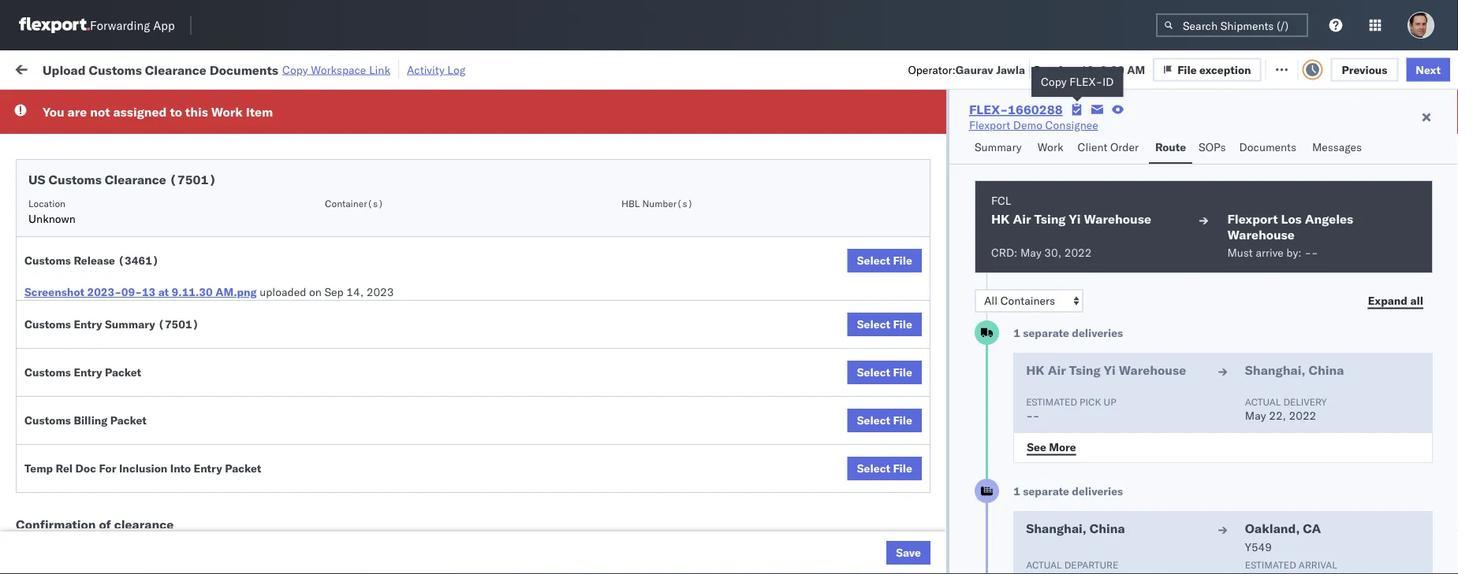 Task type: locate. For each thing, give the bounding box(es) containing it.
flexport los angeles warehouse
[[1227, 211, 1353, 243]]

2 vertical spatial upload
[[36, 434, 72, 448]]

3 flex-1977428 from the top
[[892, 366, 973, 379]]

1 -- from the top
[[1101, 470, 1115, 483]]

2 bookings from the left
[[705, 400, 751, 414]]

otter left 'name'
[[600, 123, 626, 136]]

customs up status
[[89, 62, 142, 77]]

flex-2001714 down 'flex-1988285'
[[892, 157, 973, 171]]

hk air tsing yi warehouse up up
[[1026, 363, 1186, 379]]

3 1977428 from the top
[[926, 366, 973, 379]]

appointment for 2:59 am est, feb 17, 2023
[[129, 122, 194, 136]]

2 1 separate deliveries from the top
[[1014, 485, 1123, 499]]

1 horizontal spatial id
[[1103, 75, 1114, 89]]

summary
[[975, 140, 1022, 154], [105, 318, 155, 332]]

0 vertical spatial 1911466
[[926, 504, 973, 518]]

in
[[235, 98, 244, 110]]

gaurav
[[956, 63, 994, 76]]

order
[[1110, 140, 1139, 154]]

(7501) down this
[[169, 172, 216, 188]]

0 vertical spatial of
[[105, 434, 115, 448]]

upload proof of delivery link
[[36, 433, 158, 449]]

est, down deadline button
[[307, 157, 330, 171]]

may
[[1021, 246, 1042, 260], [1245, 409, 1266, 423]]

1 schedule delivery appointment from the top
[[36, 122, 194, 136]]

1 confirm from the top
[[36, 330, 77, 344]]

documents
[[210, 62, 278, 77], [1239, 140, 1297, 154], [36, 234, 93, 248]]

est, left 20, in the top left of the page
[[307, 227, 330, 241]]

0 vertical spatial 2001714
[[926, 157, 973, 171]]

otter for otter products, llc
[[705, 123, 731, 136]]

at left risk
[[320, 61, 330, 75]]

1 vertical spatial documents
[[1239, 140, 1297, 154]]

angeles up 'must arrive by: --'
[[1305, 211, 1353, 227]]

feb left the 21,
[[340, 296, 359, 310]]

2 vertical spatial schedule pickup from los angeles, ca button
[[36, 530, 230, 563]]

flexport inside flexport los angeles warehouse
[[1227, 211, 1278, 227]]

1 horizontal spatial may
[[1245, 409, 1266, 423]]

0 vertical spatial confirm
[[36, 330, 77, 344]]

for
[[150, 98, 163, 110]]

3 schedule delivery appointment button from the top
[[36, 295, 194, 312]]

save button
[[887, 542, 931, 565]]

packet
[[105, 366, 141, 380], [110, 414, 147, 428], [225, 462, 261, 476]]

sops
[[1199, 140, 1226, 154]]

3:30
[[260, 157, 284, 171], [260, 192, 284, 206]]

deliveries down the more
[[1072, 485, 1123, 499]]

documents down unknown
[[36, 234, 93, 248]]

1 maeu1234567 from the top
[[996, 261, 1075, 275]]

25, up 12:00 pm est, feb 25, 2023
[[356, 400, 373, 414]]

confirm pickup from los angeles, ca for the confirm pickup from los angeles, ca link associated with first confirm pickup from los angeles, ca button from the top of the page
[[36, 330, 224, 344]]

1 honeywell - test account from the left
[[600, 296, 729, 310]]

client for client name
[[600, 129, 625, 141]]

1 horizontal spatial client
[[1078, 140, 1108, 154]]

demo123 for confirm delivery
[[1101, 400, 1154, 414]]

feb for schedule pickup from los angeles international airport button
[[333, 157, 352, 171]]

resize handle column header
[[232, 122, 250, 575], [411, 122, 430, 575], [468, 122, 487, 575], [573, 122, 592, 575], [678, 122, 697, 575], [840, 122, 858, 575], [969, 122, 988, 575], [1074, 122, 1093, 575], [1276, 122, 1295, 575], [1381, 122, 1400, 575], [1430, 122, 1449, 575]]

1 vertical spatial fcl
[[530, 400, 550, 414]]

0 vertical spatial 1977428
[[926, 261, 973, 275]]

numbers inside container numbers
[[996, 135, 1035, 147]]

3:30 pm est, feb 17, 2023 down deadline button
[[260, 157, 402, 171]]

2023 up 3:00 pm est, feb 20, 2023
[[375, 192, 402, 206]]

flexport up must
[[1227, 211, 1278, 227]]

3 resize handle column header from the left
[[468, 122, 487, 575]]

1 horizontal spatial hk
[[1026, 363, 1045, 379]]

1 vertical spatial separate
[[1023, 485, 1069, 499]]

9.11.30
[[172, 285, 213, 299]]

2 vertical spatial schedule delivery appointment
[[36, 295, 194, 309]]

appointment for 10:30 pm est, feb 21, 2023
[[129, 295, 194, 309]]

5 resize handle column header from the left
[[678, 122, 697, 575]]

flxt00001977428a for schedule pickup from los angeles, ca
[[1101, 261, 1210, 275]]

2 honeywell - test account from the left
[[705, 296, 835, 310]]

feb
[[334, 123, 353, 136], [333, 157, 352, 171], [333, 192, 352, 206], [333, 227, 352, 241], [340, 296, 359, 310], [334, 400, 353, 414], [340, 435, 359, 449], [334, 470, 353, 483]]

numbers for mbl/mawb numbers
[[1158, 129, 1197, 141]]

0 vertical spatial estimated
[[1026, 396, 1077, 408]]

may inside actual delivery may 22, 2022
[[1245, 409, 1266, 423]]

schedule delivery appointment button for 10:30 pm est, feb 21, 2023
[[36, 295, 194, 312]]

1 ocean from the top
[[494, 123, 527, 136]]

schedule up "confirmation" on the left bottom
[[36, 496, 83, 509]]

1 vertical spatial schedule delivery appointment
[[36, 191, 194, 205]]

schedule delivery appointment link down not
[[36, 121, 194, 137]]

pm
[[287, 157, 304, 171], [287, 192, 304, 206], [287, 227, 304, 241], [293, 296, 311, 310], [293, 435, 311, 449]]

3 schedule pickup from los angeles, ca from the top
[[36, 496, 213, 525]]

2 vertical spatial flex-1977428
[[892, 366, 973, 379]]

flex-1977428
[[892, 261, 973, 275], [892, 296, 973, 310], [892, 366, 973, 379]]

pm for schedule delivery appointment
[[293, 296, 311, 310]]

assigned
[[113, 104, 167, 120]]

work inside button
[[1038, 140, 1064, 154]]

0 vertical spatial ocean lcl
[[494, 123, 549, 136]]

may left 30,
[[1021, 246, 1042, 260]]

1 flex-2150210 from the top
[[892, 227, 973, 241]]

flex-2001714
[[892, 157, 973, 171], [892, 192, 973, 206]]

schedule up unknown
[[36, 191, 83, 205]]

est, up 3:00 pm est, feb 20, 2023
[[307, 192, 330, 206]]

ocean
[[494, 123, 527, 136], [494, 296, 527, 310], [494, 400, 527, 414]]

angeles inside flexport los angeles warehouse
[[1305, 211, 1353, 227]]

1911466 down the 1919147
[[926, 504, 973, 518]]

flex-2150210 for 12:00 pm est, feb 25, 2023
[[892, 435, 973, 449]]

2 2:59 from the top
[[260, 470, 284, 483]]

2:59 for 2:59 am est, feb 17, 2023
[[260, 123, 284, 136]]

1 vertical spatial flex-1911408
[[892, 400, 973, 414]]

entry for packet
[[74, 366, 102, 380]]

1 1 separate deliveries from the top
[[1014, 327, 1123, 340]]

delivery for 10:30 pm est, feb 21, 2023
[[86, 295, 126, 309]]

2023 for schedule delivery appointment button for 2:59 am est, feb 17, 2023
[[376, 123, 403, 136]]

2 appointment from the top
[[129, 191, 194, 205]]

flex-1977428 button
[[866, 257, 977, 280], [866, 257, 977, 280], [866, 292, 977, 314], [866, 292, 977, 314], [866, 362, 977, 384], [866, 362, 977, 384]]

2023 right 20, in the top left of the page
[[375, 227, 402, 241]]

resize handle column header for deadline button
[[411, 122, 430, 575]]

appointment down (3461)
[[129, 295, 194, 309]]

2 2150210 from the top
[[926, 435, 973, 449]]

2023 up 2:59 am est, feb 28, 2023
[[382, 435, 409, 449]]

(10)
[[256, 61, 283, 75]]

1 horizontal spatial bookings
[[705, 400, 751, 414]]

tsing up 30,
[[1034, 211, 1066, 227]]

0 vertical spatial id
[[1103, 75, 1114, 89]]

shanghai, up actual delivery may 22, 2022
[[1245, 363, 1306, 379]]

1 schedule pickup from los angeles, ca link from the top
[[36, 252, 230, 284]]

28,
[[356, 470, 373, 483]]

3 -- from the top
[[1101, 539, 1115, 553]]

10:30 pm est, feb 21, 2023
[[260, 296, 409, 310]]

entry right into
[[194, 462, 222, 476]]

1 confirm pickup from los angeles, ca button from the top
[[36, 329, 224, 347]]

0 vertical spatial hk air tsing yi warehouse
[[991, 211, 1151, 227]]

ocean for bookings test consignee
[[494, 400, 527, 414]]

flex-2150210 up flex-1919147
[[892, 435, 973, 449]]

1 vertical spatial by:
[[1287, 246, 1302, 260]]

1911408 for confirm delivery
[[926, 400, 973, 414]]

1 vertical spatial 25,
[[362, 435, 379, 449]]

0 vertical spatial documents
[[210, 62, 278, 77]]

1 horizontal spatial china
[[1309, 363, 1344, 379]]

1 vertical spatial (7501)
[[158, 318, 199, 332]]

feb left 20, in the top left of the page
[[333, 227, 352, 241]]

(7501) down 9.11.30
[[158, 318, 199, 332]]

1 1977428 from the top
[[926, 261, 973, 275]]

resize handle column header for flex id button
[[969, 122, 988, 575]]

pm for upload proof of delivery
[[293, 435, 311, 449]]

1 vertical spatial mawb1234
[[1101, 192, 1162, 206]]

select for temp rel doc for inclusion into entry packet
[[857, 462, 890, 476]]

entry down 2023- on the left of page
[[74, 318, 102, 332]]

demo123 for confirm pickup from los angeles, ca
[[1101, 331, 1154, 345]]

1 vertical spatial bicu1234565, demu1232567
[[996, 539, 1156, 552]]

customs billing packet
[[24, 414, 147, 428]]

confirm pickup from los angeles, ca down the customs entry summary (7501)
[[36, 365, 224, 379]]

2 vertical spatial 1977428
[[926, 366, 973, 379]]

3:30 pm est, feb 17, 2023 up 3:00 pm est, feb 20, 2023
[[260, 192, 402, 206]]

estimated inside "estimated pick up --"
[[1026, 396, 1077, 408]]

4 select from the top
[[857, 414, 890, 428]]

2 confirm pickup from los angeles, ca link from the top
[[36, 364, 224, 380]]

1 horizontal spatial shanghai,
[[1245, 363, 1306, 379]]

1 horizontal spatial flexport
[[1227, 211, 1278, 227]]

estimated left pick
[[1026, 396, 1077, 408]]

select file button for temp rel doc for inclusion into entry packet
[[848, 457, 922, 481]]

0 vertical spatial flex-2150210
[[892, 227, 973, 241]]

confirm delivery button
[[36, 399, 120, 416]]

1 horizontal spatial 2022
[[1289, 409, 1317, 423]]

est, for the upload proof of delivery button
[[313, 435, 337, 449]]

4 resize handle column header from the left
[[573, 122, 592, 575]]

hk
[[991, 211, 1010, 227], [1026, 363, 1045, 379]]

schedule delivery appointment button
[[36, 121, 194, 138], [36, 190, 194, 208], [36, 295, 194, 312]]

copy inside upload customs clearance documents copy workspace link
[[282, 63, 308, 77]]

est, down 12:00 pm est, feb 25, 2023
[[307, 470, 331, 483]]

activity log button
[[407, 60, 465, 79]]

confirm up customs entry packet
[[36, 330, 77, 344]]

delivery up the customs entry summary (7501)
[[86, 295, 126, 309]]

los up 'must arrive by: --'
[[1281, 211, 1302, 227]]

3:00 for integration test account - on ag
[[260, 227, 284, 241]]

los down workitem "button"
[[149, 149, 166, 162]]

flex-2001714 button
[[866, 153, 977, 175], [866, 153, 977, 175], [866, 188, 977, 210], [866, 188, 977, 210]]

sep
[[325, 285, 344, 299]]

mode button
[[487, 125, 576, 141]]

work down nyku9743990
[[1038, 140, 1064, 154]]

pm up "uploaded"
[[287, 227, 304, 241]]

hbl number(s)
[[621, 198, 693, 209]]

flexport for flexport los angeles warehouse
[[1227, 211, 1278, 227]]

1 vertical spatial maeu1234567
[[996, 296, 1075, 310]]

llc
[[785, 123, 804, 136]]

2:59
[[260, 123, 284, 136], [260, 470, 284, 483]]

1 vertical spatial summary
[[105, 318, 155, 332]]

documents for upload customs clearance documents copy workspace link
[[210, 62, 278, 77]]

upload right my
[[43, 62, 86, 77]]

2150210 for 3:00 pm est, feb 20, 2023
[[926, 227, 973, 241]]

entry
[[74, 318, 102, 332], [74, 366, 102, 380], [194, 462, 222, 476]]

confirm pickup from los angeles, ca button down the customs entry summary (7501)
[[36, 364, 224, 381]]

0 vertical spatial 1 separate deliveries
[[1014, 327, 1123, 340]]

flex id
[[866, 129, 896, 141]]

1 vertical spatial demo123
[[1101, 400, 1154, 414]]

2 vertical spatial work
[[1038, 140, 1064, 154]]

demu1232567
[[996, 330, 1076, 344], [996, 400, 1076, 414], [1076, 504, 1156, 518], [1076, 539, 1156, 552]]

feb for schedule delivery appointment button related to 10:30 pm est, feb 21, 2023
[[340, 296, 359, 310]]

1 vertical spatial flex-1911466
[[892, 539, 973, 553]]

work right the import
[[171, 61, 199, 75]]

mbl/mawb
[[1101, 129, 1156, 141]]

select file button for customs release (3461)
[[848, 249, 922, 273]]

6 resize handle column header from the left
[[840, 122, 858, 575]]

2023 for upload customs clearance documents button on the left
[[375, 227, 402, 241]]

1 vertical spatial confirm pickup from los angeles, ca button
[[36, 364, 224, 381]]

2023 right the 21,
[[382, 296, 409, 310]]

resize handle column header for workitem "button"
[[232, 122, 250, 575]]

feb up 12:00 pm est, feb 25, 2023
[[334, 400, 353, 414]]

2 1911466 from the top
[[926, 539, 973, 553]]

schedule delivery appointment
[[36, 122, 194, 136], [36, 191, 194, 205], [36, 295, 194, 309]]

2150210
[[926, 227, 973, 241], [926, 435, 973, 449]]

upload up rel
[[36, 434, 72, 448]]

bicu1234565, up actual departure
[[996, 539, 1073, 552]]

2 schedule from the top
[[36, 149, 83, 162]]

route button
[[1149, 133, 1193, 164]]

angeles, for first confirm pickup from los angeles, ca button from the top of the page
[[163, 330, 206, 344]]

2 vertical spatial clearance
[[122, 218, 173, 232]]

3 maeu1234567 from the top
[[996, 365, 1075, 379]]

packet for customs billing packet
[[110, 414, 147, 428]]

work
[[171, 61, 199, 75], [211, 104, 243, 120], [1038, 140, 1064, 154]]

1 horizontal spatial on
[[392, 61, 405, 75]]

0 vertical spatial tsing
[[1034, 211, 1066, 227]]

0 horizontal spatial tsing
[[1034, 211, 1066, 227]]

5 select file button from the top
[[848, 457, 922, 481]]

select file for customs release (3461)
[[857, 254, 912, 268]]

resize handle column header for container numbers button
[[1074, 122, 1093, 575]]

2 select from the top
[[857, 318, 890, 332]]

item
[[246, 104, 273, 120]]

3 appointment from the top
[[129, 295, 194, 309]]

1 vertical spatial 2:59
[[260, 470, 284, 483]]

must
[[1227, 246, 1253, 260]]

1 horizontal spatial tsing
[[1069, 363, 1101, 379]]

2:59 am est, feb 28, 2023
[[260, 470, 403, 483]]

risk
[[332, 61, 351, 75]]

3:00 up "uploaded"
[[260, 227, 284, 241]]

los down 13
[[142, 330, 160, 344]]

2 ocean from the top
[[494, 296, 527, 310]]

2001714
[[926, 157, 973, 171], [926, 192, 973, 206]]

integration test account - on ag
[[600, 227, 769, 241], [705, 227, 874, 241], [600, 435, 769, 449], [705, 435, 874, 449]]

1 schedule pickup from los angeles, ca from the top
[[36, 253, 213, 282]]

1 confirm pickup from los angeles, ca link from the top
[[36, 329, 224, 345]]

3 select from the top
[[857, 366, 890, 380]]

deadline button
[[252, 125, 414, 141]]

1 select from the top
[[857, 254, 890, 268]]

1977428 for schedule pickup from los angeles, ca
[[926, 261, 973, 275]]

: right not
[[113, 98, 116, 110]]

3 schedule delivery appointment link from the top
[[36, 295, 194, 310]]

inclusion
[[119, 462, 167, 476]]

integration for 3:00 pm est, feb 20, 2023
[[705, 227, 759, 241]]

flexport up summary button
[[969, 118, 1010, 132]]

1 horizontal spatial estimated
[[1245, 560, 1296, 571]]

confirm up customs billing packet
[[36, 399, 77, 413]]

0 vertical spatial flex-1977428
[[892, 261, 973, 275]]

los inside flexport los angeles warehouse
[[1281, 211, 1302, 227]]

0 horizontal spatial copy
[[282, 63, 308, 77]]

20,
[[355, 227, 372, 241]]

9 resize handle column header from the left
[[1276, 122, 1295, 575]]

1 2:59 from the top
[[260, 123, 284, 136]]

flex-2150210 down digital
[[892, 227, 973, 241]]

hbl
[[621, 198, 640, 209]]

Search Work text field
[[928, 56, 1100, 80]]

customs inside upload customs clearance documents
[[75, 218, 119, 232]]

schedule delivery appointment for 2:59 am est, feb 17, 2023
[[36, 122, 194, 136]]

1 vertical spatial schedule delivery appointment button
[[36, 190, 194, 208]]

2 3:30 from the top
[[260, 192, 284, 206]]

confirm pickup from los angeles, ca for the confirm pickup from los angeles, ca link associated with 1st confirm pickup from los angeles, ca button from the bottom of the page
[[36, 365, 224, 379]]

actual
[[1245, 396, 1281, 408], [1026, 560, 1062, 571]]

schedule delivery appointment button up the customs entry summary (7501)
[[36, 295, 194, 312]]

angeles, for 1st confirm pickup from los angeles, ca button from the bottom of the page
[[163, 365, 206, 379]]

1 select file button from the top
[[848, 249, 922, 273]]

1 vertical spatial 1911466
[[926, 539, 973, 553]]

select file for customs entry summary (7501)
[[857, 318, 912, 332]]

2 flex-1911408 from the top
[[892, 400, 973, 414]]

1 horizontal spatial documents
[[210, 62, 278, 77]]

4 select file from the top
[[857, 414, 912, 428]]

for
[[99, 462, 116, 476]]

1 select file from the top
[[857, 254, 912, 268]]

0 vertical spatial 17,
[[356, 123, 373, 136]]

numbers
[[1158, 129, 1197, 141], [996, 135, 1035, 147]]

of right proof
[[105, 434, 115, 448]]

0 vertical spatial --
[[1101, 470, 1115, 483]]

actual inside actual delivery may 22, 2022
[[1245, 396, 1281, 408]]

0 vertical spatial (7501)
[[169, 172, 216, 188]]

0 vertical spatial 2:59
[[260, 123, 284, 136]]

1 vertical spatial schedule delivery appointment link
[[36, 190, 194, 206]]

0 vertical spatial entry
[[74, 318, 102, 332]]

select file for customs entry packet
[[857, 366, 912, 380]]

resize handle column header for client name button
[[678, 122, 697, 575]]

from up airport
[[123, 149, 146, 162]]

2 ocean lcl from the top
[[494, 296, 549, 310]]

1 vertical spatial estimated
[[1245, 560, 1296, 571]]

2150210 for 12:00 pm est, feb 25, 2023
[[926, 435, 973, 449]]

shanghai, china up delivery
[[1245, 363, 1344, 379]]

delivery down not
[[86, 122, 126, 136]]

clearance inside upload customs clearance documents
[[122, 218, 173, 232]]

11 resize handle column header from the left
[[1430, 122, 1449, 575]]

0 vertical spatial bicu1234565, demu1232567
[[996, 504, 1156, 518]]

1 vertical spatial hk air tsing yi warehouse
[[1026, 363, 1186, 379]]

rel
[[56, 462, 73, 476]]

2 confirm from the top
[[36, 365, 77, 379]]

1911408 for confirm pickup from los angeles, ca
[[926, 331, 973, 345]]

demo
[[1013, 118, 1043, 132]]

2 horizontal spatial work
[[1038, 140, 1064, 154]]

2 flex-2150210 from the top
[[892, 435, 973, 449]]

estimated down the y549
[[1245, 560, 1296, 571]]

1 vertical spatial entry
[[74, 366, 102, 380]]

ocean lcl
[[494, 123, 549, 136], [494, 296, 549, 310]]

1 vertical spatial clearance
[[105, 172, 166, 188]]

snoozed : no
[[326, 98, 382, 110]]

filtered by:
[[16, 97, 72, 110]]

1 vertical spatial confirm pickup from los angeles, ca link
[[36, 364, 224, 380]]

from down 09-
[[116, 330, 139, 344]]

flex-1911408 for confirm pickup from los angeles, ca
[[892, 331, 973, 345]]

8 resize handle column header from the left
[[1074, 122, 1093, 575]]

delivery up temp rel doc for inclusion into entry packet
[[117, 434, 158, 448]]

1 vertical spatial at
[[158, 285, 169, 299]]

2023 for schedule delivery appointment button related to 10:30 pm est, feb 21, 2023
[[382, 296, 409, 310]]

2 vertical spatial maeu1234567
[[996, 365, 1075, 379]]

maeu1234567 for confirm pickup from los angeles, ca
[[996, 365, 1075, 379]]

flex-2150210
[[892, 227, 973, 241], [892, 435, 973, 449]]

id right "19,"
[[1103, 75, 1114, 89]]

0 vertical spatial packet
[[105, 366, 141, 380]]

otter for otter products - test account
[[600, 123, 626, 136]]

messages
[[1312, 140, 1362, 154]]

file for temp rel doc for inclusion into entry packet
[[893, 462, 912, 476]]

summary down 09-
[[105, 318, 155, 332]]

hk up "estimated pick up --"
[[1026, 363, 1045, 379]]

ready
[[120, 98, 148, 110]]

resize handle column header for consignee button
[[840, 122, 858, 575]]

batch action
[[1370, 61, 1439, 75]]

0 horizontal spatial id
[[887, 129, 896, 141]]

2022 down delivery
[[1289, 409, 1317, 423]]

upload inside upload customs clearance documents
[[36, 218, 72, 232]]

est, for schedule pickup from los angeles international airport button
[[307, 157, 330, 171]]

2 vertical spatial 3:00
[[260, 400, 284, 414]]

1 flex-1977428 from the top
[[892, 261, 973, 275]]

1 vertical spatial 2150210
[[926, 435, 973, 449]]

1 017482927423 from the top
[[1101, 227, 1183, 241]]

file for customs billing packet
[[893, 414, 912, 428]]

bookings
[[600, 400, 646, 414], [705, 400, 751, 414]]

Search Shipments (/) text field
[[1156, 13, 1308, 37]]

2023 up 12:00 pm est, feb 25, 2023
[[376, 400, 403, 414]]

5 select from the top
[[857, 462, 890, 476]]

1 vertical spatial upload
[[36, 218, 72, 232]]

documents inside upload customs clearance documents
[[36, 234, 93, 248]]

2:59 for 2:59 am est, feb 28, 2023
[[260, 470, 284, 483]]

tsing up pick
[[1069, 363, 1101, 379]]

angeles
[[169, 149, 209, 162], [1305, 211, 1353, 227]]

2022 right 30,
[[1064, 246, 1092, 260]]

2023 up 'container(s)'
[[375, 157, 402, 171]]

3:00 right "19,"
[[1100, 63, 1124, 76]]

0 vertical spatial 3:30 pm est, feb 17, 2023
[[260, 157, 402, 171]]

3 select file from the top
[[857, 366, 912, 380]]

appointment down "us customs clearance (7501)"
[[129, 191, 194, 205]]

are
[[67, 104, 87, 120]]

file for customs entry packet
[[893, 366, 912, 380]]

1 vertical spatial flex-2001714
[[892, 192, 973, 206]]

ca inside oakland, ca y549
[[1303, 521, 1321, 537]]

schedule delivery appointment up the customs entry summary (7501)
[[36, 295, 194, 309]]

china up departure
[[1090, 521, 1125, 537]]

1 appointment from the top
[[129, 122, 194, 136]]

2 resize handle column header from the left
[[411, 122, 430, 575]]

2023 right 14,
[[366, 285, 394, 299]]

schedule down rel
[[36, 530, 83, 544]]

2023-
[[87, 285, 121, 299]]

china up delivery
[[1309, 363, 1344, 379]]

2 flxt00001977428a from the top
[[1101, 366, 1210, 379]]

0 vertical spatial china
[[1309, 363, 1344, 379]]

0 vertical spatial 2150210
[[926, 227, 973, 241]]

14,
[[347, 285, 364, 299]]

3 schedule pickup from los angeles, ca link from the top
[[36, 495, 230, 526]]

delivery up billing
[[79, 399, 120, 413]]

packet up upload proof of delivery
[[110, 414, 147, 428]]

may left 22,
[[1245, 409, 1266, 423]]

3:00
[[1100, 63, 1124, 76], [260, 227, 284, 241], [260, 400, 284, 414]]

schedule delivery appointment button down "us customs clearance (7501)"
[[36, 190, 194, 208]]

resize handle column header for mode button at the top of page
[[573, 122, 592, 575]]

5 select file from the top
[[857, 462, 912, 476]]

warehouse inside flexport los angeles warehouse
[[1227, 227, 1295, 243]]

0 vertical spatial flex-2001714
[[892, 157, 973, 171]]

17, up 'container(s)'
[[355, 157, 372, 171]]

schedule pickup from los angeles, ca link for 2nd 'schedule pickup from los angeles, ca' button
[[36, 495, 230, 526]]

work inside button
[[171, 61, 199, 75]]

ca
[[36, 269, 51, 282], [209, 330, 224, 344], [209, 365, 224, 379], [36, 477, 51, 491], [36, 511, 51, 525], [1303, 521, 1321, 537], [36, 546, 51, 560]]

by: right filtered
[[57, 97, 72, 110]]

from inside "schedule pickup from los angeles international airport"
[[123, 149, 146, 162]]

0 vertical spatial schedule delivery appointment
[[36, 122, 194, 136]]

1 schedule delivery appointment link from the top
[[36, 121, 194, 137]]

2 mawb1234 from the top
[[1101, 192, 1162, 206]]

1 deliveries from the top
[[1072, 327, 1123, 340]]

0 vertical spatial maeu1234567
[[996, 261, 1075, 275]]

0 vertical spatial demo123
[[1101, 331, 1154, 345]]

forwarding
[[90, 18, 150, 33]]

delivery down "us customs clearance (7501)"
[[86, 191, 126, 205]]

17, up 20, in the top left of the page
[[355, 192, 372, 206]]

yi
[[1069, 211, 1081, 227], [1104, 363, 1116, 379]]

crd:
[[991, 246, 1018, 260]]

1 vertical spatial shanghai,
[[1026, 521, 1087, 537]]

0 horizontal spatial estimated
[[1026, 396, 1077, 408]]

customs up release
[[75, 218, 119, 232]]

consignee inside flexport demo consignee link
[[1045, 118, 1098, 132]]

forwarding app link
[[19, 17, 175, 33]]

test
[[686, 123, 707, 136], [762, 157, 783, 171], [657, 227, 678, 241], [762, 227, 783, 241], [664, 296, 685, 310], [769, 296, 790, 310], [649, 400, 669, 414], [754, 400, 775, 414], [657, 435, 678, 449], [762, 435, 783, 449]]

0 vertical spatial 1
[[1014, 327, 1020, 340]]

3 select file button from the top
[[848, 361, 922, 385]]

4 schedule pickup from los angeles, ca from the top
[[36, 530, 213, 560]]

schedule pickup from los angeles international airport link
[[36, 148, 230, 179]]

upload customs clearance documents
[[36, 218, 173, 248]]

consignee
[[1045, 118, 1098, 132], [705, 129, 750, 141], [672, 400, 725, 414], [777, 400, 830, 414]]

hk up crd:
[[991, 211, 1010, 227]]

2 vertical spatial schedule delivery appointment button
[[36, 295, 194, 312]]

1 mawb1234 from the top
[[1101, 157, 1162, 171]]

air
[[494, 157, 509, 171], [1013, 211, 1031, 227], [494, 227, 509, 241], [1048, 363, 1066, 379], [494, 435, 509, 449]]

tsing
[[1034, 211, 1066, 227], [1069, 363, 1101, 379]]

1 horizontal spatial fcl
[[991, 194, 1011, 208]]

0 horizontal spatial bookings
[[600, 400, 646, 414]]

4 schedule pickup from los angeles, ca link from the top
[[36, 530, 230, 561]]

0 horizontal spatial numbers
[[996, 135, 1035, 147]]

1 1911466 from the top
[[926, 504, 973, 518]]

maeu1234567 for schedule pickup from los angeles, ca
[[996, 261, 1075, 275]]

2 lcl from the top
[[530, 296, 549, 310]]

1 vertical spatial 3:00
[[260, 227, 284, 241]]

am for 3:00 am est, feb 25, 2023
[[287, 400, 305, 414]]

upload proof of delivery button
[[36, 433, 158, 451]]

feb up 28,
[[340, 435, 359, 449]]

demo123
[[1101, 331, 1154, 345], [1101, 400, 1154, 414]]

1 horizontal spatial honeywell
[[705, 296, 757, 310]]

017482927423 for 12:00 pm est, feb 25, 2023
[[1101, 435, 1183, 449]]

1 vertical spatial flxt00001977428a
[[1101, 366, 1210, 379]]

schedule delivery appointment link down "us customs clearance (7501)"
[[36, 190, 194, 206]]

1 ocean lcl from the top
[[494, 123, 549, 136]]

0 horizontal spatial actual
[[1026, 560, 1062, 571]]

sops button
[[1193, 133, 1233, 164]]



Task type: describe. For each thing, give the bounding box(es) containing it.
messages button
[[1306, 133, 1370, 164]]

summary inside summary button
[[975, 140, 1022, 154]]

schedule pickup from los angeles, ca link for first 'schedule pickup from los angeles, ca' button from the bottom of the page
[[36, 530, 230, 561]]

confirm pickup from los angeles, ca link for 1st confirm pickup from los angeles, ca button from the bottom of the page
[[36, 364, 224, 380]]

ocean for honeywell - test account
[[494, 296, 527, 310]]

25, for 12:00 pm est, feb 25, 2023
[[362, 435, 379, 449]]

1 3:30 pm est, feb 17, 2023 from the top
[[260, 157, 402, 171]]

file for customs release (3461)
[[893, 254, 912, 268]]

forwarding app
[[90, 18, 175, 33]]

pick
[[1080, 396, 1101, 408]]

clearance for upload customs clearance documents copy workspace link
[[145, 62, 207, 77]]

-- for flex-1911466
[[1101, 539, 1115, 553]]

unknown
[[28, 212, 76, 226]]

from down the customs entry summary (7501)
[[116, 365, 139, 379]]

container numbers
[[996, 123, 1038, 147]]

1 bicu1234565, from the top
[[996, 504, 1073, 518]]

5 schedule from the top
[[36, 295, 83, 309]]

1 bicu1234565, demu1232567 from the top
[[996, 504, 1156, 518]]

ocean lcl for honeywell
[[494, 296, 549, 310]]

progress
[[246, 98, 285, 110]]

12:00 pm est, feb 25, 2023
[[260, 435, 409, 449]]

2 bookings test consignee from the left
[[705, 400, 830, 414]]

2023 right 28,
[[376, 470, 403, 483]]

schedule delivery appointment link for 10:30 pm est, feb 21, 2023
[[36, 295, 194, 310]]

pickup up confirmation of clearance at the bottom of page
[[86, 496, 120, 509]]

status
[[85, 98, 113, 110]]

0 vertical spatial upload
[[43, 62, 86, 77]]

integration for 12:00 pm est, feb 25, 2023
[[705, 435, 759, 449]]

actual delivery may 22, 2022
[[1245, 396, 1327, 423]]

aug
[[1057, 63, 1078, 76]]

clearance
[[114, 517, 174, 533]]

lcl for honeywell - test account
[[530, 296, 549, 310]]

2 schedule pickup from los angeles, ca button from the top
[[36, 495, 230, 528]]

customs entry packet
[[24, 366, 141, 380]]

expand all
[[1368, 294, 1424, 308]]

2 vertical spatial 17,
[[355, 192, 372, 206]]

1 flex-2001714 from the top
[[892, 157, 973, 171]]

integration test account - western digital
[[705, 157, 917, 171]]

los up the clearance
[[149, 496, 166, 509]]

0 horizontal spatial by:
[[57, 97, 72, 110]]

est, for upload customs clearance documents button on the left
[[307, 227, 330, 241]]

select for customs release (3461)
[[857, 254, 890, 268]]

778 at risk
[[296, 61, 351, 75]]

2023 for the upload proof of delivery button
[[382, 435, 409, 449]]

3:00 for bookings test consignee
[[260, 400, 284, 414]]

select for customs entry summary (7501)
[[857, 318, 890, 332]]

ca for first 'schedule pickup from los angeles, ca' button from the bottom of the page
[[36, 546, 51, 560]]

1 vertical spatial tsing
[[1069, 363, 1101, 379]]

snooze
[[438, 129, 469, 141]]

0 vertical spatial on
[[392, 61, 405, 75]]

ocean for otter products - test account
[[494, 123, 527, 136]]

upload for proof
[[36, 434, 72, 448]]

schedule pickup from los angeles, ca for first 'schedule pickup from los angeles, ca' button from the bottom of the page
[[36, 530, 213, 560]]

1 schedule from the top
[[36, 122, 83, 136]]

angeles inside "schedule pickup from los angeles international airport"
[[169, 149, 209, 162]]

from right for
[[123, 461, 146, 475]]

estimated pick up --
[[1026, 396, 1116, 423]]

1 3:30 from the top
[[260, 157, 284, 171]]

deadline
[[260, 129, 300, 141]]

client order button
[[1071, 133, 1149, 164]]

09-
[[121, 285, 142, 299]]

1 horizontal spatial by:
[[1287, 246, 1302, 260]]

1 horizontal spatial work
[[211, 104, 243, 120]]

1988285
[[926, 123, 973, 136]]

19,
[[1081, 63, 1098, 76]]

schedule pickup from los angeles international airport
[[36, 149, 209, 178]]

consignee inside consignee button
[[705, 129, 750, 141]]

container(s)
[[325, 198, 384, 209]]

2 horizontal spatial documents
[[1239, 140, 1297, 154]]

ocean fcl
[[494, 400, 550, 414]]

(3461)
[[118, 254, 159, 268]]

6 schedule from the top
[[36, 461, 83, 475]]

187
[[369, 61, 390, 75]]

est, for confirm delivery button
[[307, 400, 331, 414]]

customs up location on the left of page
[[48, 172, 102, 188]]

am for 2:59 am est, feb 17, 2023
[[287, 123, 305, 136]]

up
[[1104, 396, 1116, 408]]

2 schedule pickup from los angeles, ca link from the top
[[36, 460, 230, 492]]

0 vertical spatial 2022
[[1064, 246, 1092, 260]]

2 schedule pickup from los angeles, ca from the top
[[36, 461, 213, 491]]

am.png
[[215, 285, 257, 299]]

schedule pickup from los angeles, ca link for third 'schedule pickup from los angeles, ca' button from the bottom
[[36, 252, 230, 284]]

2 flex-1911466 from the top
[[892, 539, 973, 553]]

flex-1977428 for confirm pickup from los angeles, ca
[[892, 366, 973, 379]]

customs down screenshot
[[24, 318, 71, 332]]

flex-2150210 for 3:00 pm est, feb 20, 2023
[[892, 227, 973, 241]]

2 deliveries from the top
[[1072, 485, 1123, 499]]

0 vertical spatial 3:00
[[1100, 63, 1124, 76]]

see
[[1027, 440, 1046, 454]]

mbl/mawb numbers button
[[1093, 125, 1279, 141]]

13
[[142, 285, 156, 299]]

schedule delivery appointment for 10:30 pm est, feb 21, 2023
[[36, 295, 194, 309]]

pickup down upload customs clearance documents at the top of the page
[[86, 253, 120, 267]]

select for customs billing packet
[[857, 414, 890, 428]]

my
[[16, 57, 41, 79]]

(7501) for us customs clearance (7501)
[[169, 172, 216, 188]]

container
[[996, 123, 1038, 134]]

schedule inside "schedule pickup from los angeles international airport"
[[36, 149, 83, 162]]

2 -- from the top
[[1101, 504, 1115, 518]]

departure
[[1064, 560, 1119, 571]]

select file for temp rel doc for inclusion into entry packet
[[857, 462, 912, 476]]

copy workspace link button
[[282, 63, 390, 77]]

customs down confirm delivery
[[24, 414, 71, 428]]

western
[[840, 157, 881, 171]]

number(s)
[[642, 198, 693, 209]]

to
[[170, 104, 182, 120]]

017482927423 for 3:00 pm est, feb 20, 2023
[[1101, 227, 1183, 241]]

0 horizontal spatial shanghai, china
[[1026, 521, 1125, 537]]

2 maeu1234567 from the top
[[996, 296, 1075, 310]]

work button
[[1031, 133, 1071, 164]]

schedule delivery appointment button for 2:59 am est, feb 17, 2023
[[36, 121, 194, 138]]

flex-1977428 for schedule pickup from los angeles, ca
[[892, 261, 973, 275]]

1 horizontal spatial shanghai, china
[[1245, 363, 1344, 379]]

from up the clearance
[[123, 496, 146, 509]]

confirm for 1st confirm pickup from los angeles, ca button from the bottom of the page
[[36, 365, 77, 379]]

4 schedule from the top
[[36, 253, 83, 267]]

1 schedule pickup from los angeles, ca button from the top
[[36, 252, 230, 285]]

0 horizontal spatial china
[[1090, 521, 1125, 537]]

track
[[408, 61, 433, 75]]

air for 12:00 pm est, feb 25, 2023
[[494, 435, 509, 449]]

2 vertical spatial packet
[[225, 462, 261, 476]]

workitem button
[[9, 125, 235, 141]]

pm up 3:00 pm est, feb 20, 2023
[[287, 192, 304, 206]]

international
[[36, 164, 100, 178]]

operator
[[1303, 129, 1341, 141]]

1 honeywell from the left
[[600, 296, 652, 310]]

2:59 am est, feb 17, 2023
[[260, 123, 403, 136]]

2 bicu1234565, demu1232567 from the top
[[996, 539, 1156, 552]]

2 schedule delivery appointment button from the top
[[36, 190, 194, 208]]

ocean lcl for otter
[[494, 123, 549, 136]]

doc
[[75, 462, 96, 476]]

7 schedule from the top
[[36, 496, 83, 509]]

of inside button
[[105, 434, 115, 448]]

workspace
[[311, 63, 366, 77]]

actual for actual delivery may 22, 2022
[[1245, 396, 1281, 408]]

0 vertical spatial shanghai,
[[1245, 363, 1306, 379]]

los down the customs entry summary (7501)
[[142, 365, 160, 379]]

otter products - test account
[[600, 123, 751, 136]]

ca for 1st confirm pickup from los angeles, ca button from the bottom of the page
[[209, 365, 224, 379]]

from down temp rel doc for inclusion into entry packet
[[123, 530, 146, 544]]

0 horizontal spatial fcl
[[530, 400, 550, 414]]

customs up screenshot
[[24, 254, 71, 268]]

17, for ocean lcl
[[356, 123, 373, 136]]

pickup inside "schedule pickup from los angeles international airport"
[[86, 149, 120, 162]]

1 2001714 from the top
[[926, 157, 973, 171]]

confirmation
[[16, 517, 96, 533]]

delivery
[[1283, 396, 1327, 408]]

flexport. image
[[19, 17, 90, 33]]

lcl for otter products - test account
[[530, 123, 549, 136]]

2 bicu1234565, from the top
[[996, 539, 1073, 552]]

message
[[211, 61, 256, 75]]

work,
[[165, 98, 191, 110]]

actual for actual departure
[[1026, 560, 1062, 571]]

arrive
[[1256, 246, 1284, 260]]

2 schedule delivery appointment from the top
[[36, 191, 194, 205]]

(7501) for customs entry summary (7501)
[[158, 318, 199, 332]]

work
[[45, 57, 86, 79]]

confirm delivery link
[[36, 399, 120, 414]]

confirm delivery
[[36, 399, 120, 413]]

client for client order
[[1078, 140, 1108, 154]]

10 resize handle column header from the left
[[1381, 122, 1400, 575]]

angeles, for 2nd 'schedule pickup from los angeles, ca' button
[[169, 496, 213, 509]]

upload proof of delivery
[[36, 434, 158, 448]]

customs up confirm delivery
[[24, 366, 71, 380]]

2 flex-2001714 from the top
[[892, 192, 973, 206]]

no
[[370, 98, 382, 110]]

3 schedule from the top
[[36, 191, 83, 205]]

confirm for first confirm pickup from los angeles, ca button from the top of the page
[[36, 330, 77, 344]]

flex-1911408 for confirm delivery
[[892, 400, 973, 414]]

select file for customs billing packet
[[857, 414, 912, 428]]

schedule pickup from los angeles, ca for 2nd 'schedule pickup from los angeles, ca' button
[[36, 496, 213, 525]]

2023 for schedule pickup from los angeles international airport button
[[375, 157, 402, 171]]

los down "inclusion"
[[149, 530, 166, 544]]

delivery for 2:59 am est, feb 17, 2023
[[86, 122, 126, 136]]

1 vertical spatial hk
[[1026, 363, 1045, 379]]

2 2001714 from the top
[[926, 192, 973, 206]]

feb for confirm delivery button
[[334, 400, 353, 414]]

1 bookings test consignee from the left
[[600, 400, 725, 414]]

pickup up customs entry packet
[[79, 330, 113, 344]]

app
[[153, 18, 175, 33]]

2 honeywell from the left
[[705, 296, 757, 310]]

2 1977428 from the top
[[926, 296, 973, 310]]

2 separate from the top
[[1023, 485, 1069, 499]]

air for 3:30 pm est, feb 17, 2023
[[494, 157, 509, 171]]

temp rel doc for inclusion into entry packet
[[24, 462, 261, 476]]

1 flex-1911466 from the top
[[892, 504, 973, 518]]

0 vertical spatial at
[[320, 61, 330, 75]]

pm for upload customs clearance documents
[[287, 227, 304, 241]]

feb for upload customs clearance documents button on the left
[[333, 227, 352, 241]]

ca for third 'schedule pickup from los angeles, ca' button from the bottom
[[36, 269, 51, 282]]

2 confirm pickup from los angeles, ca button from the top
[[36, 364, 224, 381]]

status : ready for work, blocked, in progress
[[85, 98, 285, 110]]

us
[[28, 172, 45, 188]]

select file button for customs entry packet
[[848, 361, 922, 385]]

0 horizontal spatial may
[[1021, 246, 1042, 260]]

feb for schedule delivery appointment button for 2:59 am est, feb 17, 2023
[[334, 123, 353, 136]]

flexport for flexport demo consignee
[[969, 118, 1010, 132]]

los inside "schedule pickup from los angeles international airport"
[[149, 149, 166, 162]]

consignee button
[[697, 125, 843, 141]]

1 horizontal spatial yi
[[1104, 363, 1116, 379]]

2 flex-1977428 from the top
[[892, 296, 973, 310]]

screenshot
[[24, 285, 84, 299]]

jawla
[[996, 63, 1025, 76]]

1660288
[[1008, 102, 1063, 118]]

pm for schedule pickup from los angeles international airport
[[287, 157, 304, 171]]

1 vertical spatial of
[[99, 517, 111, 533]]

2023 for confirm delivery button
[[376, 400, 403, 414]]

2 vertical spatial entry
[[194, 462, 222, 476]]

1 1 from the top
[[1014, 327, 1020, 340]]

oakland,
[[1245, 521, 1300, 537]]

8 schedule from the top
[[36, 530, 83, 544]]

2 schedule delivery appointment link from the top
[[36, 190, 194, 206]]

1 horizontal spatial copy
[[1041, 75, 1067, 89]]

3 schedule pickup from los angeles, ca button from the top
[[36, 530, 230, 563]]

expand all button
[[1359, 289, 1433, 313]]

2 3:30 pm est, feb 17, 2023 from the top
[[260, 192, 402, 206]]

save
[[896, 547, 921, 560]]

import work button
[[126, 50, 205, 86]]

oakland, ca y549
[[1245, 521, 1321, 555]]

blocked,
[[193, 98, 233, 110]]

2022 inside actual delivery may 22, 2022
[[1289, 409, 1317, 423]]

est, for schedule delivery appointment button for 2:59 am est, feb 17, 2023
[[307, 123, 331, 136]]

documents for upload customs clearance documents
[[36, 234, 93, 248]]

upload customs clearance documents link
[[36, 217, 230, 249]]

0 vertical spatial fcl
[[991, 194, 1011, 208]]

0 horizontal spatial on
[[309, 285, 322, 299]]

packet for customs entry packet
[[105, 366, 141, 380]]

confirm pickup from los angeles, ca link for first confirm pickup from los angeles, ca button from the top of the page
[[36, 329, 224, 345]]

numbers for container numbers
[[996, 135, 1035, 147]]

flxt00001977428a for confirm pickup from los angeles, ca
[[1101, 366, 1210, 379]]

action
[[1404, 61, 1439, 75]]

-- for flex-1919147
[[1101, 470, 1115, 483]]

client order
[[1078, 140, 1139, 154]]

pickup up confirm delivery
[[79, 365, 113, 379]]

los up 13
[[149, 253, 166, 267]]

clearance for us customs clearance (7501)
[[105, 172, 166, 188]]

import
[[133, 61, 168, 75]]

feb up 3:00 pm est, feb 20, 2023
[[333, 192, 352, 206]]

id inside button
[[887, 129, 896, 141]]

container numbers button
[[988, 119, 1077, 147]]

feb left 28,
[[334, 470, 353, 483]]

mbl/mawb numbers
[[1101, 129, 1197, 141]]

schedule pickup from los angeles international airport button
[[36, 148, 230, 181]]

los left into
[[149, 461, 166, 475]]

187 on track
[[369, 61, 433, 75]]

upload customs clearance documents copy workspace link
[[43, 62, 390, 77]]

pickup down for
[[86, 530, 120, 544]]

estimated for estimated pick up --
[[1026, 396, 1077, 408]]

resize handle column header for mbl/mawb numbers button
[[1276, 122, 1295, 575]]

name
[[627, 129, 653, 141]]

pickup down the upload proof of delivery button
[[86, 461, 120, 475]]

y549
[[1245, 541, 1272, 555]]

1 separate from the top
[[1023, 327, 1069, 340]]

0 vertical spatial yi
[[1069, 211, 1081, 227]]

from down upload customs clearance documents button on the left
[[123, 253, 146, 267]]

schedule pickup from los angeles, ca for third 'schedule pickup from los angeles, ca' button from the bottom
[[36, 253, 213, 282]]

snoozed
[[326, 98, 363, 110]]

confirm for confirm delivery button
[[36, 399, 77, 413]]

upload for customs
[[36, 218, 72, 232]]

2 1 from the top
[[1014, 485, 1020, 499]]

0 horizontal spatial hk
[[991, 211, 1010, 227]]

expand
[[1368, 294, 1408, 308]]

1 bookings from the left
[[600, 400, 646, 414]]

location
[[28, 198, 65, 209]]

you are not assigned to this work item
[[43, 104, 273, 120]]



Task type: vqa. For each thing, say whether or not it's contained in the screenshot.
Shipment related to External
no



